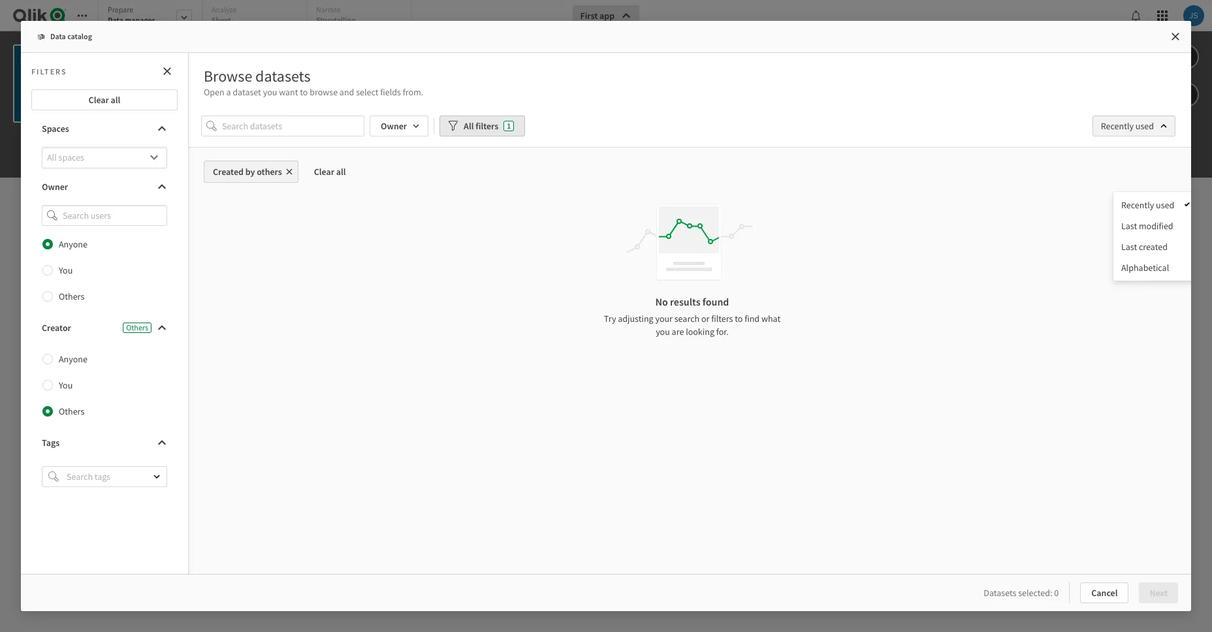 Task type: locate. For each thing, give the bounding box(es) containing it.
to
[[300, 86, 308, 98], [645, 276, 659, 297], [735, 313, 743, 325]]

1 vertical spatial last
[[1122, 241, 1137, 253]]

1 vertical spatial app
[[172, 44, 187, 56]]

1 vertical spatial filters
[[712, 313, 733, 325]]

app inside button
[[600, 10, 615, 22]]

1 anyone from the top
[[59, 239, 88, 250]]

1 vertical spatial first
[[153, 44, 170, 56]]

dataset
[[233, 86, 261, 98]]

what
[[762, 313, 781, 325]]

1 vertical spatial clear all button
[[304, 161, 356, 183]]

1 horizontal spatial clear
[[314, 166, 334, 178]]

list box containing recently used
[[1114, 192, 1197, 281]]

1 horizontal spatial data
[[153, 59, 167, 68]]

clear right others
[[314, 166, 334, 178]]

0 vertical spatial data
[[108, 15, 123, 25]]

Search datasets text field
[[222, 116, 365, 137]]

filters right 'all'
[[476, 120, 499, 132]]

1 vertical spatial used
[[1156, 199, 1175, 211]]

0 horizontal spatial all
[[111, 94, 120, 106]]

clear all down search datasets text field
[[314, 166, 346, 178]]

clear all button
[[31, 89, 178, 110], [304, 161, 356, 183]]

0 horizontal spatial to
[[300, 86, 308, 98]]

0 vertical spatial you
[[263, 86, 277, 98]]

recently used option
[[1114, 195, 1197, 216]]

1 horizontal spatial all
[[336, 166, 346, 178]]

recently used inside dropdown button
[[1101, 120, 1154, 132]]

search
[[675, 313, 700, 325]]

app
[[600, 10, 615, 22], [172, 44, 187, 56], [171, 73, 186, 85]]

last inside last created option
[[1122, 241, 1137, 253]]

anyone
[[59, 239, 88, 250], [59, 354, 88, 365]]

0 vertical spatial recently
[[1101, 120, 1134, 132]]

1 horizontal spatial to
[[645, 276, 659, 297]]

others inside owner option group
[[59, 291, 84, 303]]

alphabetical option
[[1114, 257, 1197, 278]]

anyone down owner
[[59, 239, 88, 250]]

prepare
[[108, 5, 133, 14]]

no
[[656, 296, 668, 309]]

recently for recently used dropdown button at the top
[[1101, 120, 1134, 132]]

by
[[245, 166, 255, 178]]

first
[[580, 10, 598, 22], [153, 44, 170, 56], [153, 73, 170, 85]]

0 vertical spatial first
[[580, 10, 598, 22]]

recently inside option
[[1122, 199, 1155, 211]]

1 vertical spatial recently used
[[1122, 199, 1175, 211]]

filters up for.
[[712, 313, 733, 325]]

used for recently used dropdown button at the top
[[1136, 120, 1154, 132]]

loaded:
[[181, 59, 203, 68]]

last inside the last modified option
[[1122, 220, 1137, 232]]

0 vertical spatial used
[[1136, 120, 1154, 132]]

1 vertical spatial anyone
[[59, 354, 88, 365]]

owner
[[42, 181, 68, 192]]

recently for the recently used option
[[1122, 199, 1155, 211]]

app.
[[695, 276, 724, 297]]

all
[[111, 94, 120, 106], [336, 166, 346, 178]]

last modified
[[1122, 220, 1174, 232]]

used inside option
[[1156, 199, 1175, 211]]

1
[[507, 121, 511, 131]]

for.
[[716, 326, 729, 338]]

0 vertical spatial all
[[111, 94, 120, 106]]

clear
[[89, 94, 109, 106], [314, 166, 334, 178]]

you inside owner option group
[[59, 265, 73, 276]]

0 horizontal spatial filters
[[476, 120, 499, 132]]

0 horizontal spatial clear all button
[[31, 89, 178, 110]]

created
[[1139, 241, 1168, 253]]

filters region
[[21, 53, 1197, 574]]

try
[[604, 313, 616, 325]]

filters
[[476, 120, 499, 132], [712, 313, 733, 325]]

2 last from the top
[[1122, 241, 1137, 253]]

fields
[[380, 86, 401, 98]]

0 horizontal spatial you
[[263, 86, 277, 98]]

to inside 'no results found try adjusting your search or filters to find what you are looking for.'
[[735, 313, 743, 325]]

data left last
[[153, 59, 167, 68]]

data
[[108, 15, 123, 25], [153, 59, 167, 68]]

your inside 'no results found try adjusting your search or filters to find what you are looking for.'
[[655, 313, 673, 325]]

clear for bottom clear all "button"
[[314, 166, 334, 178]]

find
[[745, 313, 760, 325]]

1 vertical spatial clear
[[314, 166, 334, 178]]

last
[[1122, 220, 1137, 232], [1122, 241, 1137, 253]]

a
[[226, 86, 231, 98]]

0 vertical spatial anyone
[[59, 239, 88, 250]]

1 horizontal spatial clear all
[[314, 166, 346, 178]]

0 vertical spatial filters
[[476, 120, 499, 132]]

1 vertical spatial data
[[153, 59, 167, 68]]

you left want
[[263, 86, 277, 98]]

app options image
[[1180, 87, 1192, 103]]

0 vertical spatial recently used
[[1101, 120, 1154, 132]]

1 horizontal spatial used
[[1156, 199, 1175, 211]]

to left find
[[735, 313, 743, 325]]

1 vertical spatial to
[[645, 276, 659, 297]]

app for first app data last loaded: first app
[[172, 44, 187, 56]]

prepare data manager
[[108, 5, 155, 25]]

first app data last loaded: first app
[[153, 44, 203, 85]]

anyone down "creator"
[[59, 354, 88, 365]]

1 last from the top
[[1122, 220, 1137, 232]]

1 vertical spatial others
[[126, 323, 148, 333]]

adding
[[564, 276, 609, 297]]

1 vertical spatial recently
[[1122, 199, 1155, 211]]

recently
[[1101, 120, 1134, 132], [1122, 199, 1155, 211]]

last left created
[[1122, 241, 1137, 253]]

owner option group
[[31, 231, 178, 310]]

your
[[662, 276, 691, 297], [655, 313, 673, 325]]

data inside prepare data manager
[[108, 15, 123, 25]]

or
[[702, 313, 710, 325]]

browse datasets dialog
[[21, 21, 1197, 611]]

0 vertical spatial last
[[1122, 220, 1137, 232]]

1 horizontal spatial filters
[[712, 313, 733, 325]]

open
[[204, 86, 225, 98]]

anyone inside owner option group
[[59, 239, 88, 250]]

1 vertical spatial you
[[656, 326, 670, 338]]

recently used
[[1101, 120, 1154, 132], [1122, 199, 1175, 211]]

0 horizontal spatial clear
[[89, 94, 109, 106]]

1 horizontal spatial clear all button
[[304, 161, 356, 183]]

alphabetical
[[1122, 262, 1169, 274]]

1 vertical spatial your
[[655, 313, 673, 325]]

2 anyone from the top
[[59, 354, 88, 365]]

data
[[613, 276, 642, 297]]

0 vertical spatial app
[[600, 10, 615, 22]]

results
[[670, 296, 701, 309]]

adjusting
[[618, 313, 654, 325]]

you inside 'no results found try adjusting your search or filters to find what you are looking for.'
[[656, 326, 670, 338]]

2 you from the top
[[59, 380, 73, 391]]

0 vertical spatial to
[[300, 86, 308, 98]]

get
[[489, 276, 511, 297]]

0 horizontal spatial clear all
[[89, 94, 120, 106]]

application
[[0, 0, 1212, 632]]

recently inside dropdown button
[[1101, 120, 1134, 132]]

tags
[[42, 437, 60, 449]]

1 vertical spatial you
[[59, 380, 73, 391]]

1 you from the top
[[59, 265, 73, 276]]

search tags image
[[48, 472, 59, 482]]

cancel button
[[1081, 583, 1129, 604]]

used inside dropdown button
[[1136, 120, 1154, 132]]

last up last created on the right top of the page
[[1122, 220, 1137, 232]]

0 horizontal spatial data
[[108, 15, 123, 25]]

cancel
[[1092, 587, 1118, 599]]

2 vertical spatial to
[[735, 313, 743, 325]]

0 horizontal spatial used
[[1136, 120, 1154, 132]]

all
[[464, 120, 474, 132]]

2 vertical spatial app
[[171, 73, 186, 85]]

2 vertical spatial others
[[59, 406, 84, 418]]

clear all
[[89, 94, 120, 106], [314, 166, 346, 178]]

0 vertical spatial your
[[662, 276, 691, 297]]

last created option
[[1114, 236, 1197, 257]]

tags button
[[31, 433, 178, 454]]

0 vertical spatial you
[[59, 265, 73, 276]]

your down no at the right top
[[655, 313, 673, 325]]

your for adjusting
[[655, 313, 673, 325]]

recently used inside option
[[1122, 199, 1175, 211]]

creator
[[42, 322, 71, 334]]

to right data
[[645, 276, 659, 297]]

data down "prepare"
[[108, 15, 123, 25]]

clear all button down search datasets text field
[[304, 161, 356, 183]]

app for first app
[[600, 10, 615, 22]]

browse datasets open a dataset you want to browse and select fields from.
[[204, 66, 423, 98]]

creator option group
[[31, 346, 178, 425]]

you
[[263, 86, 277, 98], [656, 326, 670, 338]]

and
[[340, 86, 354, 98]]

you left "are"
[[656, 326, 670, 338]]

others inside creator option group
[[59, 406, 84, 418]]

looking
[[686, 326, 715, 338]]

clear all button up spaces dropdown button
[[31, 89, 178, 110]]

1 horizontal spatial you
[[656, 326, 670, 338]]

0 vertical spatial others
[[59, 291, 84, 303]]

you down "creator"
[[59, 380, 73, 391]]

others for creator option group
[[59, 406, 84, 418]]

manager
[[125, 15, 155, 25]]

1 vertical spatial all
[[336, 166, 346, 178]]

2 horizontal spatial to
[[735, 313, 743, 325]]

used
[[1136, 120, 1154, 132], [1156, 199, 1175, 211]]

you
[[59, 265, 73, 276], [59, 380, 73, 391]]

list box
[[1114, 192, 1197, 281]]

you inside browse datasets open a dataset you want to browse and select fields from.
[[263, 86, 277, 98]]

others
[[59, 291, 84, 303], [126, 323, 148, 333], [59, 406, 84, 418]]

clear up spaces dropdown button
[[89, 94, 109, 106]]

anyone for creator option group
[[59, 354, 88, 365]]

you up "creator"
[[59, 265, 73, 276]]

0 vertical spatial clear
[[89, 94, 109, 106]]

want
[[279, 86, 298, 98]]

0 vertical spatial clear all button
[[31, 89, 178, 110]]

first for first app data last loaded: first app
[[153, 44, 170, 56]]

first inside button
[[580, 10, 598, 22]]

toolbar
[[0, 0, 1212, 178]]

owner button
[[31, 176, 178, 197]]

browse
[[310, 86, 338, 98]]

you inside creator option group
[[59, 380, 73, 391]]

clear all up spaces dropdown button
[[89, 94, 120, 106]]

anyone inside creator option group
[[59, 354, 88, 365]]

your for to
[[662, 276, 691, 297]]

to right want
[[300, 86, 308, 98]]

your left app.
[[662, 276, 691, 297]]



Task type: describe. For each thing, give the bounding box(es) containing it.
created by others button
[[204, 161, 298, 183]]

last
[[168, 59, 179, 68]]

recently used for the recently used option
[[1122, 199, 1175, 211]]

All spaces text field
[[47, 147, 146, 168]]

search tags element
[[48, 472, 59, 482]]

modified
[[1139, 220, 1174, 232]]

last created
[[1122, 241, 1168, 253]]

anyone for owner option group
[[59, 239, 88, 250]]

to inside browse datasets open a dataset you want to browse and select fields from.
[[300, 86, 308, 98]]

edit image
[[1180, 49, 1192, 65]]

are
[[672, 326, 684, 338]]

all filters
[[464, 120, 499, 132]]

recently used for recently used dropdown button at the top
[[1101, 120, 1154, 132]]

application containing browse datasets
[[0, 0, 1212, 632]]

no results found try adjusting your search or filters to find what you are looking for.
[[604, 296, 781, 338]]

get started adding data to your app.
[[489, 276, 724, 297]]

started
[[515, 276, 561, 297]]

filters inside region
[[476, 120, 499, 132]]

2 vertical spatial first
[[153, 73, 170, 85]]

created by others
[[213, 166, 282, 178]]

filters
[[31, 66, 67, 76]]

created
[[213, 166, 244, 178]]

browse
[[204, 66, 252, 86]]

spaces button
[[31, 118, 178, 139]]

you for creator option group
[[59, 380, 73, 391]]

1 vertical spatial clear all
[[314, 166, 346, 178]]

list box inside filters region
[[1114, 192, 1197, 281]]

found
[[703, 296, 729, 309]]

data inside first app data last loaded: first app
[[153, 59, 167, 68]]

clear for leftmost clear all "button"
[[89, 94, 109, 106]]

filters inside 'no results found try adjusting your search or filters to find what you are looking for.'
[[712, 313, 733, 325]]

toolbar containing first app
[[0, 0, 1212, 178]]

datasets
[[255, 66, 311, 86]]

recently used button
[[1093, 116, 1176, 137]]

0 vertical spatial clear all
[[89, 94, 120, 106]]

others
[[257, 166, 282, 178]]

last for last created
[[1122, 241, 1137, 253]]

others for owner option group
[[59, 291, 84, 303]]

last for last modified
[[1122, 220, 1137, 232]]

first for first app
[[580, 10, 598, 22]]

used for the recently used option
[[1156, 199, 1175, 211]]

you for owner option group
[[59, 265, 73, 276]]

spaces
[[42, 123, 69, 135]]

select
[[356, 86, 379, 98]]

first app
[[580, 10, 615, 22]]

open image
[[153, 473, 161, 481]]

from.
[[403, 86, 423, 98]]

last modified option
[[1114, 216, 1197, 236]]

first app button
[[573, 5, 640, 26]]



Task type: vqa. For each thing, say whether or not it's contained in the screenshot.
Data within the Prepare Data manager
yes



